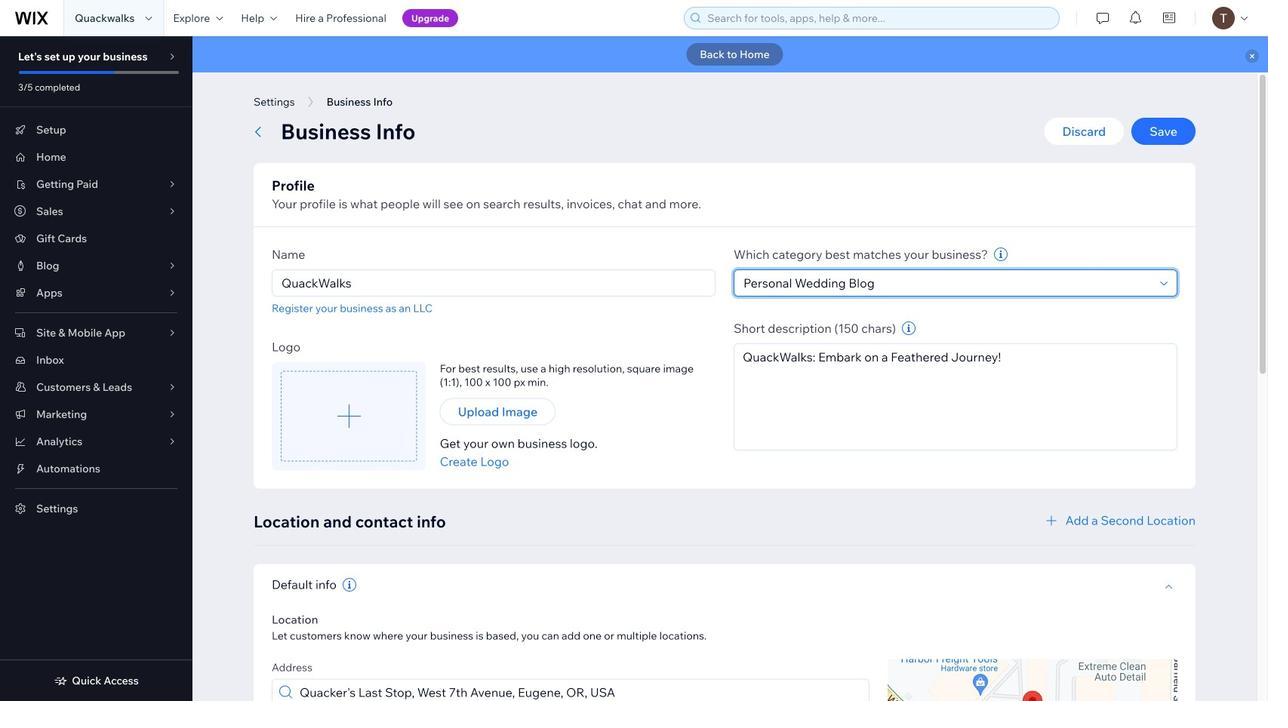 Task type: vqa. For each thing, say whether or not it's contained in the screenshot.
Enter your business or website type field
yes



Task type: locate. For each thing, give the bounding box(es) containing it.
Search for your business address field
[[295, 680, 864, 701]]

map region
[[888, 659, 1178, 701]]

sidebar element
[[0, 36, 192, 701]]

Enter your business or website type field
[[739, 270, 1156, 296]]

Describe your business here. What makes it great? Use short catchy text to tell people what you do or offer. text field
[[734, 343, 1178, 451]]

alert
[[192, 36, 1268, 72]]



Task type: describe. For each thing, give the bounding box(es) containing it.
Search for tools, apps, help & more... field
[[703, 8, 1055, 29]]

Type your business name (e.g., Amy's Shoes) field
[[277, 270, 710, 296]]



